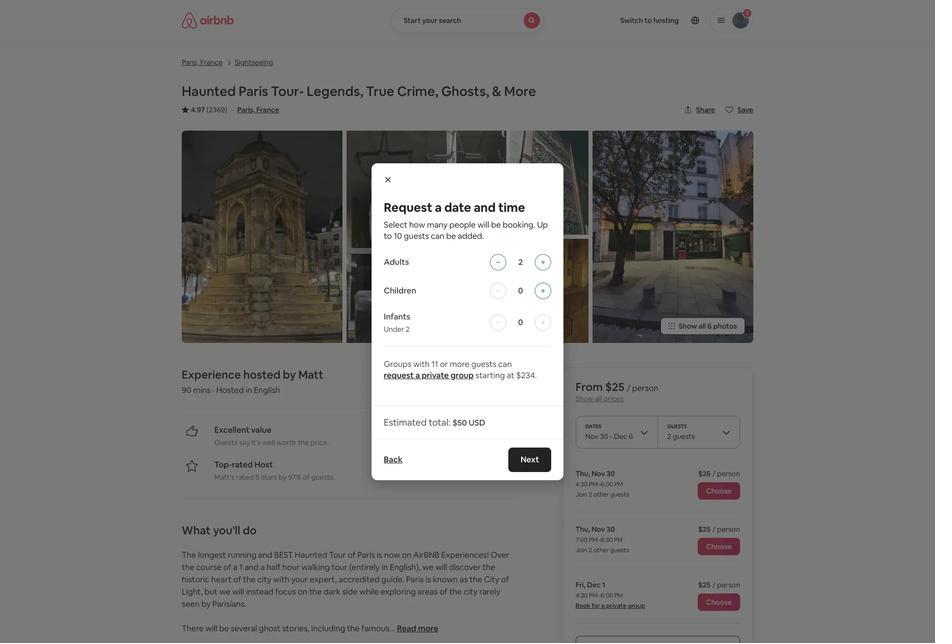 Task type: locate. For each thing, give the bounding box(es) containing it.
france
[[200, 58, 223, 67], [257, 105, 279, 114]]

1 vertical spatial is
[[426, 574, 431, 585]]

0 vertical spatial choose
[[706, 486, 732, 496]]

will up "parisians." on the bottom left of page
[[232, 587, 244, 597]]

show all 6 photos
[[679, 322, 737, 331]]

request
[[384, 199, 432, 215]]

a inside fri, dec 1 4:30 pm–6:00 pm book for a private group
[[602, 602, 605, 610]]

but
[[205, 587, 218, 597]]

4.97
[[191, 105, 205, 114]]

1 vertical spatial pm
[[614, 536, 623, 544]]

by
[[279, 473, 287, 482], [201, 599, 211, 610]]

hour
[[282, 562, 300, 573]]

private right for
[[606, 602, 627, 610]]

· right 'mins'
[[213, 385, 215, 396]]

0 vertical spatial $25 / person
[[698, 469, 740, 478]]

join inside thu, nov 30 7:00 pm–8:30 pm join 2 other guests
[[576, 546, 587, 554]]

1 vertical spatial $25 / person
[[698, 525, 740, 534]]

over
[[491, 550, 509, 561]]

adults
[[384, 257, 409, 267]]

add image down add image
[[539, 318, 547, 326]]

0 horizontal spatial france
[[200, 58, 223, 67]]

all left prices
[[595, 394, 602, 403]]

1 horizontal spatial your
[[422, 16, 437, 25]]

0 horizontal spatial on
[[298, 587, 307, 597]]

will up known
[[435, 562, 447, 573]]

join up 7:00
[[576, 491, 587, 499]]

1 vertical spatial paris
[[357, 550, 375, 561]]

(entirely
[[349, 562, 380, 573]]

0 horizontal spatial in
[[246, 385, 252, 396]]

0 vertical spatial add image
[[539, 258, 547, 266]]

group inside fri, dec 1 4:30 pm–6:00 pm book for a private group
[[628, 602, 645, 610]]

other inside thu, nov 30 7:00 pm–8:30 pm join 2 other guests
[[594, 546, 609, 554]]

with left 11
[[413, 359, 430, 369]]

your down hour
[[291, 574, 308, 585]]

1 0 from the top
[[518, 285, 523, 296]]

97%
[[288, 473, 301, 482]]

1 horizontal spatial can
[[498, 359, 512, 369]]

1 vertical spatial haunted
[[295, 550, 327, 561]]

2 down pm–8:30 in the bottom of the page
[[589, 546, 592, 554]]

2 choose link from the top
[[698, 538, 740, 555]]

1 inside the longest running and best haunted tour of paris is now on airbnb experiences!  over the course of a 1 and a half hour walking tour (entirely in english), we will discover the historic heart of the city with your expert, accredited guide.  paris is known as the city of light, but we will instead focus on the dark side while exploring areas of the city rarely seen by parisians.
[[239, 562, 243, 573]]

dec
[[587, 580, 601, 590]]

1 add image from the top
[[539, 258, 547, 266]]

will inside 'request a date and time select how many people will be booking. up to 10 guests can be added.'
[[478, 219, 489, 230]]

a
[[435, 199, 442, 215], [416, 370, 420, 381], [233, 562, 238, 573], [260, 562, 265, 573], [602, 602, 605, 610]]

1 nov from the top
[[592, 469, 605, 478]]

guests inside thu, nov 30 7:00 pm–8:30 pm join 2 other guests
[[610, 546, 629, 554]]

0 vertical spatial subtract image
[[494, 258, 502, 266]]

1 4:30 from the top
[[576, 480, 588, 489]]

4:30
[[576, 480, 588, 489], [576, 592, 588, 600]]

of
[[303, 473, 310, 482], [348, 550, 356, 561], [223, 562, 231, 573], [233, 574, 241, 585], [501, 574, 509, 585], [440, 587, 448, 597]]

we down the airbnb
[[423, 562, 434, 573]]

1 vertical spatial on
[[298, 587, 307, 597]]

1 join from the top
[[576, 491, 587, 499]]

group for guests
[[451, 370, 474, 381]]

2 subtract image from the top
[[494, 287, 502, 295]]

1 vertical spatial paris, france link
[[237, 105, 279, 114]]

is left now
[[377, 550, 382, 561]]

2 vertical spatial choose
[[706, 598, 732, 607]]

show left 6
[[679, 322, 697, 331]]

paris, up 4.97
[[182, 58, 199, 67]]

on right focus
[[298, 587, 307, 597]]

tour
[[332, 562, 348, 573]]

0 vertical spatial more
[[450, 359, 470, 369]]

1 vertical spatial other
[[594, 546, 609, 554]]

your right start at the top left of page
[[422, 16, 437, 25]]

1 inside fri, dec 1 4:30 pm–6:00 pm book for a private group
[[602, 580, 605, 590]]

with
[[413, 359, 430, 369], [273, 574, 289, 585]]

best
[[274, 550, 293, 561]]

0 horizontal spatial show
[[576, 394, 594, 403]]

and right date
[[474, 199, 496, 215]]

and down running
[[245, 562, 259, 573]]

ghosts,
[[441, 83, 489, 100]]

0 horizontal spatial is
[[377, 550, 382, 561]]

can down many
[[431, 230, 444, 241]]

meet in front of this famous bookstore image
[[592, 131, 754, 343], [592, 131, 754, 343]]

1 other from the top
[[594, 491, 609, 499]]

7:00
[[576, 536, 588, 544]]

1 vertical spatial thu,
[[576, 525, 590, 534]]

the left price.
[[298, 438, 309, 447]]

paris up (entirely
[[357, 550, 375, 561]]

0 vertical spatial group
[[451, 370, 474, 381]]

1 vertical spatial subtract image
[[494, 287, 502, 295]]

rated left 5
[[236, 473, 254, 482]]

0 vertical spatial choose link
[[698, 482, 740, 500]]

1 30 from the top
[[607, 469, 615, 478]]

·
[[232, 105, 233, 114], [213, 385, 215, 396]]

2 pm–6:00 from the top
[[589, 592, 613, 600]]

is up areas
[[426, 574, 431, 585]]

1 horizontal spatial ·
[[232, 105, 233, 114]]

time
[[498, 199, 525, 215]]

thu, for thu, nov 30 4:30 pm–6:00 pm join 2 other guests
[[576, 469, 590, 478]]

choose for fri, dec 1 4:30 pm–6:00 pm book for a private group
[[706, 598, 732, 607]]

person for fri, dec 1 4:30 pm–6:00 pm book for a private group
[[717, 580, 740, 590]]

1 vertical spatial all
[[595, 394, 602, 403]]

0 horizontal spatial your
[[291, 574, 308, 585]]

by down but
[[201, 599, 211, 610]]

pm inside fri, dec 1 4:30 pm–6:00 pm book for a private group
[[615, 592, 623, 600]]

on up english),
[[402, 550, 412, 561]]

city up instead
[[257, 574, 271, 585]]

other up thu, nov 30 7:00 pm–8:30 pm join 2 other guests
[[594, 491, 609, 499]]

show inside "from $25 / person show all prices"
[[576, 394, 594, 403]]

· right the (2369)
[[232, 105, 233, 114]]

more right or
[[450, 359, 470, 369]]

paris, right the (2369)
[[237, 105, 255, 114]]

will
[[478, 219, 489, 230], [435, 562, 447, 573], [232, 587, 244, 597], [205, 623, 217, 634]]

starting
[[476, 370, 505, 381]]

2 vertical spatial paris
[[406, 574, 424, 585]]

more
[[504, 83, 536, 100]]

choose link for fri, dec 1 4:30 pm–6:00 pm book for a private group
[[698, 594, 740, 611]]

profile element
[[556, 0, 754, 41]]

1 vertical spatial can
[[498, 359, 512, 369]]

2 right under
[[406, 324, 410, 334]]

add image
[[539, 258, 547, 266], [539, 318, 547, 326]]

0 vertical spatial private
[[422, 370, 449, 381]]

1 choose from the top
[[706, 486, 732, 496]]

1 horizontal spatial on
[[402, 550, 412, 561]]

2 4:30 from the top
[[576, 592, 588, 600]]

0 horizontal spatial more
[[418, 623, 438, 634]]

join for thu, nov 30 7:00 pm–8:30 pm join 2 other guests
[[576, 546, 587, 554]]

show left prices
[[576, 394, 594, 403]]

2 join from the top
[[576, 546, 587, 554]]

the left "famous…" in the bottom left of the page
[[347, 623, 360, 634]]

get up close with some of paris' furry friends image
[[347, 131, 507, 343], [347, 131, 507, 343]]

paris down english),
[[406, 574, 424, 585]]

person for thu, nov 30 7:00 pm–8:30 pm join 2 other guests
[[717, 525, 740, 534]]

a inside 'request a date and time select how many people will be booking. up to 10 guests can be added.'
[[435, 199, 442, 215]]

choose link for thu, nov 30 4:30 pm–6:00 pm join 2 other guests
[[698, 482, 740, 500]]

seen
[[182, 599, 200, 610]]

2 $25 / person from the top
[[698, 525, 740, 534]]

several
[[231, 623, 257, 634]]

nov inside thu, nov 30 7:00 pm–8:30 pm join 2 other guests
[[592, 525, 605, 534]]

/ for thu, nov 30 4:30 pm–6:00 pm join 2 other guests
[[713, 469, 716, 478]]

pm for thu, nov 30 4:30 pm–6:00 pm join 2 other guests
[[615, 480, 623, 489]]

4:30 for thu,
[[576, 480, 588, 489]]

paris, france link down tour-
[[237, 105, 279, 114]]

start your search
[[404, 16, 461, 25]]

/
[[627, 383, 631, 394], [713, 469, 716, 478], [713, 525, 716, 534], [713, 580, 716, 590]]

2 nov from the top
[[592, 525, 605, 534]]

.
[[535, 370, 537, 381]]

0 vertical spatial other
[[594, 491, 609, 499]]

of up "heart"
[[223, 562, 231, 573]]

and inside 'request a date and time select how many people will be booking. up to 10 guests can be added.'
[[474, 199, 496, 215]]

0
[[518, 285, 523, 296], [518, 317, 523, 327]]

be
[[491, 219, 501, 230], [446, 230, 456, 241], [219, 623, 229, 634]]

guests up thu, nov 30 7:00 pm–8:30 pm join 2 other guests
[[610, 491, 629, 499]]

in down now
[[382, 562, 388, 573]]

a left "half"
[[260, 562, 265, 573]]

0 vertical spatial 30
[[607, 469, 615, 478]]

0 vertical spatial city
[[257, 574, 271, 585]]

pm inside thu, nov 30 4:30 pm–6:00 pm join 2 other guests
[[615, 480, 623, 489]]

infants
[[384, 311, 410, 322]]

group left 'starting'
[[451, 370, 474, 381]]

1 vertical spatial with
[[273, 574, 289, 585]]

rated
[[232, 459, 253, 470], [236, 473, 254, 482]]

1 thu, from the top
[[576, 469, 590, 478]]

the inside excellent value guests say it's well worth the price.
[[298, 438, 309, 447]]

$25 inside "from $25 / person show all prices"
[[605, 380, 625, 394]]

0 left add image
[[518, 285, 523, 296]]

2 thu, from the top
[[576, 525, 590, 534]]

1 vertical spatial by
[[201, 599, 211, 610]]

2 30 from the top
[[607, 525, 615, 534]]

save
[[738, 105, 754, 114]]

pm inside thu, nov 30 7:00 pm–8:30 pm join 2 other guests
[[614, 536, 623, 544]]

the longest running and best haunted tour of paris is now on airbnb experiences!  over the course of a 1 and a half hour walking tour (entirely in english), we will discover the historic heart of the city with your expert, accredited guide.  paris is known as the city of light, but we will instead focus on the dark side while exploring areas of the city rarely seen by parisians.
[[182, 550, 509, 610]]

0 vertical spatial 0
[[518, 285, 523, 296]]

a up many
[[435, 199, 442, 215]]

private inside groups with 11 or more guests can request a private group starting at $234 .
[[422, 370, 449, 381]]

the down expert,
[[309, 587, 322, 597]]

1 pm from the top
[[615, 480, 623, 489]]

1 vertical spatial your
[[291, 574, 308, 585]]

1 horizontal spatial we
[[423, 562, 434, 573]]

thu,
[[576, 469, 590, 478], [576, 525, 590, 534]]

1 vertical spatial more
[[418, 623, 438, 634]]

read
[[397, 623, 416, 634]]

3 $25 / person from the top
[[698, 580, 740, 590]]

paris up · paris, france
[[239, 83, 268, 100]]

1 choose link from the top
[[698, 482, 740, 500]]

more inside groups with 11 or more guests can request a private group starting at $234 .
[[450, 359, 470, 369]]

experience
[[182, 368, 241, 382]]

0 vertical spatial your
[[422, 16, 437, 25]]

0 vertical spatial with
[[413, 359, 430, 369]]

30 for thu, nov 30 4:30 pm–6:00 pm join 2 other guests
[[607, 469, 615, 478]]

2 vertical spatial $25 / person
[[698, 580, 740, 590]]

be left the booking.
[[491, 219, 501, 230]]

of right the 97%
[[303, 473, 310, 482]]

subtract image for 2
[[494, 258, 502, 266]]

hosted
[[243, 368, 281, 382]]

private down 11
[[422, 370, 449, 381]]

haunted
[[182, 83, 236, 100], [295, 550, 327, 561]]

0 right subtract icon
[[518, 317, 523, 327]]

30 inside thu, nov 30 4:30 pm–6:00 pm join 2 other guests
[[607, 469, 615, 478]]

back
[[384, 454, 403, 465]]

0 vertical spatial and
[[474, 199, 496, 215]]

2 choose from the top
[[706, 542, 732, 551]]

will right there
[[205, 623, 217, 634]]

or
[[440, 359, 448, 369]]

in left english
[[246, 385, 252, 396]]

by left the 97%
[[279, 473, 287, 482]]

1 horizontal spatial private
[[606, 602, 627, 610]]

2 add image from the top
[[539, 318, 547, 326]]

group inside groups with 11 or more guests can request a private group starting at $234 .
[[451, 370, 474, 381]]

sightseeing link
[[235, 57, 273, 67]]

heart
[[211, 574, 232, 585]]

thu, for thu, nov 30 7:00 pm–8:30 pm join 2 other guests
[[576, 525, 590, 534]]

2 vertical spatial pm
[[615, 592, 623, 600]]

as
[[460, 574, 468, 585]]

2 inside thu, nov 30 7:00 pm–8:30 pm join 2 other guests
[[589, 546, 592, 554]]

group right for
[[628, 602, 645, 610]]

add image
[[539, 287, 547, 295]]

discover hidden corners of paris image
[[511, 239, 588, 343], [511, 239, 588, 343]]

haunted up walking
[[295, 550, 327, 561]]

0 horizontal spatial haunted
[[182, 83, 236, 100]]

all left 6
[[699, 322, 706, 331]]

0 vertical spatial pm–6:00
[[589, 480, 613, 489]]

half
[[267, 562, 281, 573]]

thu, nov 30 4:30 pm–6:00 pm join 2 other guests
[[576, 469, 629, 499]]

subtract image
[[494, 258, 502, 266], [494, 287, 502, 295]]

accredited
[[339, 574, 380, 585]]

with up focus
[[273, 574, 289, 585]]

1 vertical spatial group
[[628, 602, 645, 610]]

1 down running
[[239, 562, 243, 573]]

0 vertical spatial in
[[246, 385, 252, 396]]

private inside fri, dec 1 4:30 pm–6:00 pm book for a private group
[[606, 602, 627, 610]]

a right request
[[416, 370, 420, 381]]

experience hosted by matt 90 mins · hosted in english
[[182, 368, 323, 396]]

in
[[246, 385, 252, 396], [382, 562, 388, 573]]

choose for thu, nov 30 4:30 pm–6:00 pm join 2 other guests
[[706, 486, 732, 496]]

matt's
[[214, 473, 235, 482]]

pm–6:00
[[589, 480, 613, 489], [589, 592, 613, 600]]

0 vertical spatial paris
[[239, 83, 268, 100]]

2 horizontal spatial paris
[[406, 574, 424, 585]]

discover the demon doors of notre dame image
[[511, 131, 588, 235], [511, 131, 588, 235]]

1 horizontal spatial show
[[679, 322, 697, 331]]

1 vertical spatial we
[[219, 587, 230, 597]]

known
[[433, 574, 458, 585]]

0 vertical spatial nov
[[592, 469, 605, 478]]

choose
[[706, 486, 732, 496], [706, 542, 732, 551], [706, 598, 732, 607]]

on
[[402, 550, 412, 561], [298, 587, 307, 597]]

share
[[696, 105, 715, 114]]

show
[[679, 322, 697, 331], [576, 394, 594, 403]]

3 pm from the top
[[615, 592, 623, 600]]

0 vertical spatial pm
[[615, 480, 623, 489]]

3 choose from the top
[[706, 598, 732, 607]]

pm–6:00 inside fri, dec 1 4:30 pm–6:00 pm book for a private group
[[589, 592, 613, 600]]

france left sightseeing
[[200, 58, 223, 67]]

nov
[[592, 469, 605, 478], [592, 525, 605, 534]]

a down running
[[233, 562, 238, 573]]

1 $25 / person from the top
[[698, 469, 740, 478]]

1 vertical spatial join
[[576, 546, 587, 554]]

0 horizontal spatial 1
[[239, 562, 243, 573]]

2 other from the top
[[594, 546, 609, 554]]

infants under 2
[[384, 311, 410, 334]]

guests up 'starting'
[[471, 359, 497, 369]]

1 horizontal spatial paris, france link
[[237, 105, 279, 114]]

light,
[[182, 587, 203, 597]]

the up instead
[[243, 574, 256, 585]]

a right for
[[602, 602, 605, 610]]

the
[[182, 550, 196, 561]]

other down pm–8:30 in the bottom of the page
[[594, 546, 609, 554]]

1 vertical spatial show
[[576, 394, 594, 403]]

1 right dec
[[602, 580, 605, 590]]

guests down the how
[[404, 230, 429, 241]]

we down "heart"
[[219, 587, 230, 597]]

can up the at
[[498, 359, 512, 369]]

0 horizontal spatial by
[[201, 599, 211, 610]]

2 vertical spatial be
[[219, 623, 229, 634]]

1 horizontal spatial paris,
[[237, 105, 255, 114]]

1 horizontal spatial by
[[279, 473, 287, 482]]

4:30 inside thu, nov 30 4:30 pm–6:00 pm join 2 other guests
[[576, 480, 588, 489]]

it's
[[252, 438, 261, 447]]

join down 7:00
[[576, 546, 587, 554]]

group
[[451, 370, 474, 381], [628, 602, 645, 610]]

0 vertical spatial paris,
[[182, 58, 199, 67]]

city down as
[[464, 587, 478, 597]]

can inside 'request a date and time select how many people will be booking. up to 10 guests can be added.'
[[431, 230, 444, 241]]

book
[[576, 602, 590, 610]]

the down as
[[449, 587, 462, 597]]

be down people
[[446, 230, 456, 241]]

more right read
[[418, 623, 438, 634]]

add image up add image
[[539, 258, 547, 266]]

paris
[[239, 83, 268, 100], [357, 550, 375, 561], [406, 574, 424, 585]]

2 0 from the top
[[518, 317, 523, 327]]

0 vertical spatial join
[[576, 491, 587, 499]]

pm–6:00 inside thu, nov 30 4:30 pm–6:00 pm join 2 other guests
[[589, 480, 613, 489]]

thu, inside thu, nov 30 4:30 pm–6:00 pm join 2 other guests
[[576, 469, 590, 478]]

0 vertical spatial by
[[279, 473, 287, 482]]

2 up thu, nov 30 7:00 pm–8:30 pm join 2 other guests
[[589, 491, 592, 499]]

2 pm from the top
[[614, 536, 623, 544]]

1 vertical spatial france
[[257, 105, 279, 114]]

pm for thu, nov 30 7:00 pm–8:30 pm join 2 other guests
[[614, 536, 623, 544]]

$50
[[453, 417, 467, 428]]

2 horizontal spatial be
[[491, 219, 501, 230]]

4:30 inside fri, dec 1 4:30 pm–6:00 pm book for a private group
[[576, 592, 588, 600]]

pm–8:30
[[589, 536, 613, 544]]

1 horizontal spatial group
[[628, 602, 645, 610]]

is
[[377, 550, 382, 561], [426, 574, 431, 585]]

rated left "host"
[[232, 459, 253, 470]]

0 vertical spatial paris, france link
[[182, 57, 223, 67]]

nov inside thu, nov 30 4:30 pm–6:00 pm join 2 other guests
[[592, 469, 605, 478]]

1 vertical spatial add image
[[539, 318, 547, 326]]

other inside thu, nov 30 4:30 pm–6:00 pm join 2 other guests
[[594, 491, 609, 499]]

0 vertical spatial show
[[679, 322, 697, 331]]

with inside groups with 11 or more guests can request a private group starting at $234 .
[[413, 359, 430, 369]]

haunted up 4.97 (2369)
[[182, 83, 236, 100]]

person for thu, nov 30 4:30 pm–6:00 pm join 2 other guests
[[717, 469, 740, 478]]

3 choose link from the top
[[698, 594, 740, 611]]

by inside the longest running and best haunted tour of paris is now on airbnb experiences!  over the course of a 1 and a half hour walking tour (entirely in english), we will discover the historic heart of the city with your expert, accredited guide.  paris is known as the city of light, but we will instead focus on the dark side while exploring areas of the city rarely seen by parisians.
[[201, 599, 211, 610]]

1 vertical spatial city
[[464, 587, 478, 597]]

city
[[257, 574, 271, 585], [464, 587, 478, 597]]

0 for 0 add icon
[[518, 317, 523, 327]]

be left the several
[[219, 623, 229, 634]]

0 horizontal spatial paris,
[[182, 58, 199, 67]]

30 inside thu, nov 30 7:00 pm–8:30 pm join 2 other guests
[[607, 525, 615, 534]]

1 horizontal spatial city
[[464, 587, 478, 597]]

1 horizontal spatial be
[[446, 230, 456, 241]]

/ for fri, dec 1 4:30 pm–6:00 pm book for a private group
[[713, 580, 716, 590]]

0 horizontal spatial private
[[422, 370, 449, 381]]

join inside thu, nov 30 4:30 pm–6:00 pm join 2 other guests
[[576, 491, 587, 499]]

of right city
[[501, 574, 509, 585]]

guests inside 'request a date and time select how many people will be booking. up to 10 guests can be added.'
[[404, 230, 429, 241]]

1 vertical spatial 1
[[602, 580, 605, 590]]

of right "heart"
[[233, 574, 241, 585]]

will up added.
[[478, 219, 489, 230]]

$25 for thu, nov 30 4:30 pm–6:00 pm join 2 other guests
[[698, 469, 711, 478]]

$25
[[605, 380, 625, 394], [698, 469, 711, 478], [698, 525, 711, 534], [698, 580, 711, 590]]

guests down pm–8:30 in the bottom of the page
[[610, 546, 629, 554]]

1 vertical spatial private
[[606, 602, 627, 610]]

visit the cemetery of the innocents image
[[182, 131, 343, 343], [182, 131, 343, 343]]

1 subtract image from the top
[[494, 258, 502, 266]]

1 pm–6:00 from the top
[[589, 480, 613, 489]]

more
[[450, 359, 470, 369], [418, 623, 438, 634]]

0 horizontal spatial we
[[219, 587, 230, 597]]

thu, inside thu, nov 30 7:00 pm–8:30 pm join 2 other guests
[[576, 525, 590, 534]]

france down tour-
[[257, 105, 279, 114]]

1 vertical spatial ·
[[213, 385, 215, 396]]

0 horizontal spatial with
[[273, 574, 289, 585]]

and up "half"
[[258, 550, 272, 561]]

$25 for fri, dec 1 4:30 pm–6:00 pm book for a private group
[[698, 580, 711, 590]]

1 vertical spatial nov
[[592, 525, 605, 534]]

while
[[359, 587, 379, 597]]

1 horizontal spatial france
[[257, 105, 279, 114]]

paris, france link up 4.97
[[182, 57, 223, 67]]

0 vertical spatial all
[[699, 322, 706, 331]]

learn more about the host, matt. image
[[487, 368, 515, 396], [487, 368, 515, 396]]

0 vertical spatial 4:30
[[576, 480, 588, 489]]

date
[[444, 199, 471, 215]]

1 horizontal spatial haunted
[[295, 550, 327, 561]]

2 vertical spatial choose link
[[698, 594, 740, 611]]

can
[[431, 230, 444, 241], [498, 359, 512, 369]]



Task type: vqa. For each thing, say whether or not it's contained in the screenshot.
Estimated
yes



Task type: describe. For each thing, give the bounding box(es) containing it.
groups
[[384, 359, 412, 369]]

crime,
[[397, 83, 438, 100]]

there
[[182, 623, 204, 634]]

add image for 2
[[539, 258, 547, 266]]

thu, nov 30 7:00 pm–8:30 pm join 2 other guests
[[576, 525, 629, 554]]

guests inside thu, nov 30 4:30 pm–6:00 pm join 2 other guests
[[610, 491, 629, 499]]

4.97 (2369)
[[191, 105, 227, 114]]

host
[[255, 459, 273, 470]]

fri, dec 1 4:30 pm–6:00 pm book for a private group
[[576, 580, 645, 610]]

of down known
[[440, 587, 448, 597]]

next
[[521, 454, 539, 465]]

5
[[255, 473, 259, 482]]

what
[[182, 523, 211, 538]]

say
[[239, 438, 250, 447]]

photos
[[713, 322, 737, 331]]

in inside experience hosted by matt 90 mins · hosted in english
[[246, 385, 252, 396]]

Start your search search field
[[391, 8, 544, 33]]

city
[[484, 574, 499, 585]]

choose for thu, nov 30 7:00 pm–8:30 pm join 2 other guests
[[706, 542, 732, 551]]

/ inside "from $25 / person show all prices"
[[627, 383, 631, 394]]

search
[[439, 16, 461, 25]]

nov for thu, nov 30 4:30 pm–6:00 pm join 2 other guests
[[592, 469, 605, 478]]

subtract image for 0
[[494, 287, 502, 295]]

0 vertical spatial haunted
[[182, 83, 236, 100]]

english),
[[390, 562, 421, 573]]

to
[[384, 230, 392, 241]]

nov for thu, nov 30 7:00 pm–8:30 pm join 2 other guests
[[592, 525, 605, 534]]

guests
[[214, 438, 238, 447]]

hosted
[[216, 385, 244, 396]]

haunted inside the longest running and best haunted tour of paris is now on airbnb experiences!  over the course of a 1 and a half hour walking tour (entirely in english), we will discover the historic heart of the city with your expert, accredited guide.  paris is known as the city of light, but we will instead focus on the dark side while exploring areas of the city rarely seen by parisians.
[[295, 550, 327, 561]]

0 vertical spatial is
[[377, 550, 382, 561]]

subtract image
[[494, 318, 502, 326]]

top-rated host matt's rated 5 stars by 97% of guests.
[[214, 459, 335, 482]]

ghost
[[259, 623, 281, 634]]

at
[[507, 370, 514, 381]]

1 vertical spatial be
[[446, 230, 456, 241]]

instead
[[246, 587, 274, 597]]

experiences!
[[441, 550, 489, 561]]

$25 / person for thu, nov 30 4:30 pm–6:00 pm join 2 other guests
[[698, 469, 740, 478]]

&
[[492, 83, 501, 100]]

1 horizontal spatial all
[[699, 322, 706, 331]]

for
[[592, 602, 600, 610]]

historic
[[182, 574, 209, 585]]

fri,
[[576, 580, 586, 590]]

request a private group button
[[384, 370, 474, 381]]

request
[[384, 370, 414, 381]]

under
[[384, 324, 404, 334]]

other for thu, nov 30 4:30 pm–6:00 pm join 2 other guests
[[594, 491, 609, 499]]

0 horizontal spatial paris, france link
[[182, 57, 223, 67]]

exploring
[[381, 587, 416, 597]]

top-
[[214, 459, 232, 470]]

0 vertical spatial be
[[491, 219, 501, 230]]

can inside groups with 11 or more guests can request a private group starting at $234 .
[[498, 359, 512, 369]]

4:30 for fri,
[[576, 592, 588, 600]]

pm for fri, dec 1 4:30 pm–6:00 pm book for a private group
[[615, 592, 623, 600]]

stars
[[261, 473, 277, 482]]

join for thu, nov 30 4:30 pm–6:00 pm join 2 other guests
[[576, 491, 587, 499]]

0 vertical spatial on
[[402, 550, 412, 561]]

0 vertical spatial france
[[200, 58, 223, 67]]

0 vertical spatial ·
[[232, 105, 233, 114]]

$25 / person for fri, dec 1 4:30 pm–6:00 pm book for a private group
[[698, 580, 740, 590]]

0 horizontal spatial be
[[219, 623, 229, 634]]

2 vertical spatial and
[[245, 562, 259, 573]]

· inside experience hosted by matt 90 mins · hosted in english
[[213, 385, 215, 396]]

private for pm–6:00
[[606, 602, 627, 610]]

group for pm
[[628, 602, 645, 610]]

including
[[311, 623, 345, 634]]

paris, france
[[182, 58, 223, 67]]

areas
[[418, 587, 438, 597]]

prices
[[604, 394, 624, 403]]

from $25 / person show all prices
[[576, 380, 659, 403]]

the right as
[[470, 574, 482, 585]]

the up city
[[483, 562, 495, 573]]

course
[[196, 562, 222, 573]]

show all 6 photos link
[[660, 318, 745, 335]]

guide.
[[381, 574, 404, 585]]

guests inside groups with 11 or more guests can request a private group starting at $234 .
[[471, 359, 497, 369]]

2 inside thu, nov 30 4:30 pm–6:00 pm join 2 other guests
[[589, 491, 592, 499]]

0 vertical spatial we
[[423, 562, 434, 573]]

read more
[[397, 623, 438, 634]]

usd
[[469, 417, 485, 428]]

estimated
[[384, 416, 427, 428]]

you'll
[[213, 523, 240, 538]]

dark
[[324, 587, 341, 597]]

a inside groups with 11 or more guests can request a private group starting at $234 .
[[416, 370, 420, 381]]

your inside the longest running and best haunted tour of paris is now on airbnb experiences!  over the course of a 1 and a half hour walking tour (entirely in english), we will discover the historic heart of the city with your expert, accredited guide.  paris is known as the city of light, but we will instead focus on the dark side while exploring areas of the city rarely seen by parisians.
[[291, 574, 308, 585]]

private for more
[[422, 370, 449, 381]]

read more button
[[397, 623, 438, 635]]

other for thu, nov 30 7:00 pm–8:30 pm join 2 other guests
[[594, 546, 609, 554]]

side
[[342, 587, 358, 597]]

by inside top-rated host matt's rated 5 stars by 97% of guests.
[[279, 473, 287, 482]]

pm–6:00 for dec
[[589, 592, 613, 600]]

focus
[[275, 587, 296, 597]]

request a date and time select how many people will be booking. up to 10 guests can be added.
[[384, 199, 548, 241]]

and for date
[[474, 199, 496, 215]]

airbnb
[[413, 550, 440, 561]]

the down the
[[182, 562, 194, 573]]

tour
[[329, 550, 346, 561]]

add image for 0
[[539, 318, 547, 326]]

do
[[243, 523, 257, 538]]

choose link for thu, nov 30 7:00 pm–8:30 pm join 2 other guests
[[698, 538, 740, 555]]

all inside "from $25 / person show all prices"
[[595, 394, 602, 403]]

with inside the longest running and best haunted tour of paris is now on airbnb experiences!  over the course of a 1 and a half hour walking tour (entirely in english), we will discover the historic heart of the city with your expert, accredited guide.  paris is known as the city of light, but we will instead focus on the dark side while exploring areas of the city rarely seen by parisians.
[[273, 574, 289, 585]]

estimated total: $50 usd
[[384, 416, 485, 428]]

2 inside the infants under 2
[[406, 324, 410, 334]]

30 for thu, nov 30 7:00 pm–8:30 pm join 2 other guests
[[607, 525, 615, 534]]

0 vertical spatial rated
[[232, 459, 253, 470]]

$25 / person for thu, nov 30 7:00 pm–8:30 pm join 2 other guests
[[698, 525, 740, 534]]

by matt
[[283, 368, 323, 382]]

children
[[384, 285, 416, 296]]

1 vertical spatial paris,
[[237, 105, 255, 114]]

back button
[[379, 450, 408, 470]]

stories,
[[282, 623, 310, 634]]

$25 for thu, nov 30 7:00 pm–8:30 pm join 2 other guests
[[698, 525, 711, 534]]

6
[[708, 322, 712, 331]]

how
[[409, 219, 425, 230]]

0 for add image
[[518, 285, 523, 296]]

book for a private group link
[[576, 602, 645, 610]]

person inside "from $25 / person show all prices"
[[632, 383, 659, 394]]

legends,
[[307, 83, 363, 100]]

1 vertical spatial rated
[[236, 473, 254, 482]]

· paris, france
[[232, 105, 279, 114]]

1 horizontal spatial is
[[426, 574, 431, 585]]

2 down the booking.
[[518, 257, 523, 267]]

of inside top-rated host matt's rated 5 stars by 97% of guests.
[[303, 473, 310, 482]]

and for running
[[258, 550, 272, 561]]

running
[[228, 550, 256, 561]]

haunted paris tour- legends, true crime, ghosts, & more
[[182, 83, 536, 100]]

more inside button
[[418, 623, 438, 634]]

select
[[384, 219, 407, 230]]

start your search button
[[391, 8, 544, 33]]

/ for thu, nov 30 7:00 pm–8:30 pm join 2 other guests
[[713, 525, 716, 534]]

your inside button
[[422, 16, 437, 25]]

90
[[182, 385, 191, 396]]

discover
[[449, 562, 481, 573]]

walking
[[301, 562, 330, 573]]

in inside the longest running and best haunted tour of paris is now on airbnb experiences!  over the course of a 1 and a half hour walking tour (entirely in english), we will discover the historic heart of the city with your expert, accredited guide.  paris is known as the city of light, but we will instead focus on the dark side while exploring areas of the city rarely seen by parisians.
[[382, 562, 388, 573]]

pm–6:00 for nov
[[589, 480, 613, 489]]

what you'll do
[[182, 523, 257, 538]]

show all prices button
[[576, 394, 624, 403]]

rarely
[[479, 587, 500, 597]]

mins
[[193, 385, 211, 396]]

english
[[254, 385, 280, 396]]

of right tour
[[348, 550, 356, 561]]

start
[[404, 16, 421, 25]]



